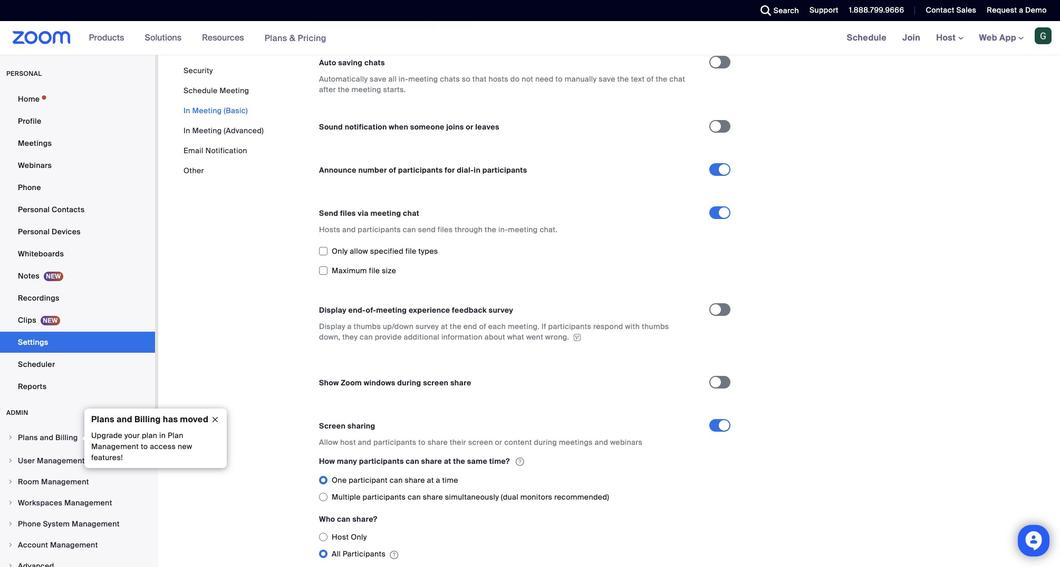 Task type: describe. For each thing, give the bounding box(es) containing it.
0 vertical spatial meeting
[[219, 86, 249, 95]]

share?
[[352, 515, 377, 525]]

1.888.799.9666
[[849, 5, 904, 15]]

new
[[178, 442, 192, 452]]

only inside the who can share? 'option group'
[[351, 533, 367, 543]]

account
[[18, 541, 48, 551]]

meetings navigation
[[839, 21, 1060, 55]]

in for in meeting (basic)
[[184, 106, 190, 115]]

a inside 'option group'
[[436, 476, 440, 486]]

resources
[[202, 32, 244, 43]]

home
[[18, 94, 40, 104]]

hosts
[[489, 74, 508, 84]]

the right through
[[485, 225, 496, 234]]

0 vertical spatial other
[[517, 10, 536, 19]]

in for in meeting (advanced)
[[184, 126, 190, 136]]

allow inside allow meeting participants to send direct messages to other participants and allow webinar panelists to send direct messages to other panelists.
[[598, 10, 617, 19]]

meetings
[[559, 438, 593, 448]]

right image for room management
[[7, 479, 14, 486]]

at inside 'option group'
[[427, 476, 434, 486]]

1 horizontal spatial screen
[[468, 438, 493, 448]]

chats inside automatically save all in-meeting chats so that hosts do not need to manually save the text of the chat after the meeting starts.
[[440, 74, 460, 84]]

contacts
[[52, 205, 85, 215]]

support version for display end-of-meeting experience feedback survey image
[[572, 334, 582, 342]]

user
[[18, 457, 35, 466]]

send for and
[[418, 225, 436, 234]]

account management
[[18, 541, 98, 551]]

search
[[773, 6, 799, 15]]

1 horizontal spatial files
[[438, 225, 453, 234]]

meeting right via
[[370, 209, 401, 218]]

hosts and participants can send files through the in-meeting chat.
[[319, 225, 558, 234]]

personal menu menu
[[0, 89, 155, 399]]

personal
[[6, 70, 42, 78]]

menu bar containing security
[[184, 65, 264, 176]]

can down how many participants can share at the same time? in the left bottom of the page
[[390, 476, 403, 486]]

upgrade your plan in plan management to access new features!
[[91, 431, 192, 463]]

and right hosts
[[342, 225, 356, 234]]

only allow specified file types
[[332, 247, 438, 256]]

other
[[184, 166, 204, 176]]

someone
[[410, 122, 444, 132]]

management inside upgrade your plan in plan management to access new features!
[[91, 442, 139, 452]]

screen
[[319, 422, 346, 431]]

share up one participant can share at a time
[[421, 457, 442, 467]]

plans and billing menu item
[[0, 428, 155, 450]]

participants inside display a thumbs up/down survey at the end of each meeting. if participants respond with thumbs down, they can provide additional information about what went wrong.
[[548, 322, 591, 332]]

schedule meeting link
[[184, 86, 249, 95]]

can inside display a thumbs up/down survey at the end of each meeting. if participants respond with thumbs down, they can provide additional information about what went wrong.
[[360, 333, 373, 342]]

webinar
[[619, 10, 647, 19]]

scheduler link
[[0, 354, 155, 375]]

they
[[342, 333, 358, 342]]

at for survey
[[441, 322, 448, 332]]

a for display
[[347, 322, 352, 332]]

request a demo
[[987, 5, 1047, 15]]

plans & pricing
[[265, 32, 326, 44]]

information
[[441, 333, 483, 342]]

0 vertical spatial only
[[332, 247, 348, 256]]

if
[[541, 322, 546, 332]]

1 thumbs from the left
[[354, 322, 381, 332]]

show zoom windows during screen share
[[319, 379, 471, 388]]

recordings
[[18, 294, 59, 303]]

other link
[[184, 166, 204, 176]]

all participants
[[332, 550, 386, 560]]

schedule for schedule meeting
[[184, 86, 218, 95]]

management for account management
[[50, 541, 98, 551]]

dial-
[[457, 165, 474, 175]]

auto saving chats
[[319, 58, 385, 67]]

when
[[389, 122, 408, 132]]

0 vertical spatial file
[[405, 247, 416, 256]]

personal devices link
[[0, 221, 155, 243]]

about
[[484, 333, 505, 342]]

management for workspaces management
[[64, 499, 112, 508]]

host for host only
[[332, 533, 349, 543]]

right image for phone system management
[[7, 522, 14, 528]]

contact
[[926, 5, 954, 15]]

1 horizontal spatial survey
[[489, 306, 513, 315]]

one participant can share at a time
[[332, 476, 458, 486]]

pricing
[[298, 32, 326, 44]]

access
[[150, 442, 176, 452]]

0 vertical spatial in
[[474, 165, 481, 175]]

0 vertical spatial chats
[[364, 58, 385, 67]]

1 horizontal spatial direct
[[446, 10, 467, 19]]

learn more about how many participants can share at the same time? image
[[513, 458, 527, 467]]

schedule meeting
[[184, 86, 249, 95]]

system
[[43, 520, 70, 529]]

reports
[[18, 382, 47, 392]]

who can share? option group
[[319, 530, 709, 563]]

security
[[184, 66, 213, 75]]

1.888.799.9666 button up join
[[841, 0, 907, 21]]

automatically save all in-meeting chats so that hosts do not need to manually save the text of the chat after the meeting starts.
[[319, 74, 685, 94]]

product information navigation
[[81, 21, 334, 55]]

clips link
[[0, 310, 155, 331]]

of-
[[366, 306, 376, 315]]

maximum file size
[[332, 266, 396, 276]]

app
[[999, 32, 1016, 43]]

so
[[462, 74, 470, 84]]

email notification
[[184, 146, 247, 156]]

management inside menu item
[[72, 520, 120, 529]]

can up the "specified"
[[403, 225, 416, 234]]

1 vertical spatial direct
[[348, 20, 369, 30]]

up/down
[[383, 322, 414, 332]]

types
[[418, 247, 438, 256]]

of inside display a thumbs up/down survey at the end of each meeting. if participants respond with thumbs down, they can provide additional information about what went wrong.
[[479, 322, 486, 332]]

the left the 'text'
[[617, 74, 629, 84]]

what
[[507, 333, 524, 342]]

in meeting (basic) link
[[184, 106, 248, 115]]

the down automatically
[[338, 85, 350, 94]]

1 vertical spatial send
[[328, 20, 346, 30]]

wrong.
[[545, 333, 569, 342]]

display for display a thumbs up/down survey at the end of each meeting. if participants respond with thumbs down, they can provide additional information about what went wrong.
[[319, 322, 345, 332]]

1 vertical spatial during
[[534, 438, 557, 448]]

the inside application
[[453, 457, 465, 467]]

user management
[[18, 457, 85, 466]]

meetings link
[[0, 133, 155, 154]]

survey inside display a thumbs up/down survey at the end of each meeting. if participants respond with thumbs down, they can provide additional information about what went wrong.
[[416, 322, 439, 332]]

multiple
[[332, 493, 361, 503]]

the inside display a thumbs up/down survey at the end of each meeting. if participants respond with thumbs down, they can provide additional information about what went wrong.
[[450, 322, 461, 332]]

panelists.
[[440, 20, 475, 30]]

meeting right all
[[408, 74, 438, 84]]

0 horizontal spatial allow
[[350, 247, 368, 256]]

email
[[184, 146, 203, 156]]

sound notification when someone joins or leaves
[[319, 122, 499, 132]]

content
[[504, 438, 532, 448]]

auto
[[319, 58, 336, 67]]

the right the 'text'
[[656, 74, 667, 84]]

participants
[[343, 550, 386, 560]]

display end-of-meeting experience feedback survey
[[319, 306, 513, 315]]

manually
[[565, 74, 597, 84]]

recordings link
[[0, 288, 155, 309]]

can up one participant can share at a time
[[406, 457, 419, 467]]

send
[[319, 209, 338, 218]]

screen sharing
[[319, 422, 375, 431]]

who
[[319, 515, 335, 525]]

notification
[[205, 146, 247, 156]]

leaves
[[475, 122, 499, 132]]

products button
[[89, 21, 129, 55]]

personal contacts link
[[0, 199, 155, 220]]

web
[[979, 32, 997, 43]]

room management menu item
[[0, 473, 155, 493]]

meeting down automatically
[[352, 85, 381, 94]]

can down one participant can share at a time
[[408, 493, 421, 503]]



Task type: vqa. For each thing, say whether or not it's contained in the screenshot.
Learn more about your Meeting License 'image'
no



Task type: locate. For each thing, give the bounding box(es) containing it.
display a thumbs up/down survey at the end of each meeting. if participants respond with thumbs down, they can provide additional information about what went wrong. application
[[319, 322, 688, 343]]

meeting.
[[508, 322, 540, 332]]

personal up whiteboards at the left of the page
[[18, 227, 50, 237]]

display up down,
[[319, 322, 345, 332]]

survey up additional
[[416, 322, 439, 332]]

in up 'access'
[[159, 431, 166, 441]]

allow
[[598, 10, 617, 19], [350, 247, 368, 256]]

solutions
[[145, 32, 181, 43]]

send up auto
[[328, 20, 346, 30]]

chat right the 'text'
[[669, 74, 685, 84]]

participant
[[349, 476, 388, 486]]

2 right image from the top
[[7, 564, 14, 568]]

files left through
[[438, 225, 453, 234]]

thumbs right with
[[642, 322, 669, 332]]

of inside automatically save all in-meeting chats so that hosts do not need to manually save the text of the chat after the meeting starts.
[[647, 74, 654, 84]]

in up email
[[184, 126, 190, 136]]

0 horizontal spatial a
[[347, 322, 352, 332]]

time
[[442, 476, 458, 486]]

2 phone from the top
[[18, 520, 41, 529]]

1 vertical spatial in
[[184, 126, 190, 136]]

one
[[332, 476, 347, 486]]

save right manually
[[599, 74, 615, 84]]

1 horizontal spatial of
[[479, 322, 486, 332]]

1 vertical spatial right image
[[7, 564, 14, 568]]

contact sales link
[[918, 0, 979, 21], [926, 5, 976, 15]]

0 horizontal spatial chat
[[403, 209, 419, 218]]

admin
[[6, 409, 28, 418]]

chat.
[[540, 225, 558, 234]]

0 vertical spatial billing
[[134, 415, 161, 426]]

after
[[319, 85, 336, 94]]

upgrade
[[91, 431, 122, 441]]

phone down webinars
[[18, 183, 41, 192]]

1 vertical spatial or
[[495, 438, 502, 448]]

management up features!
[[91, 442, 139, 452]]

and left webinar
[[583, 10, 596, 19]]

billing up plan on the bottom left of page
[[134, 415, 161, 426]]

0 horizontal spatial screen
[[423, 379, 448, 388]]

right image inside "plans and billing" menu item
[[7, 435, 14, 441]]

1 display from the top
[[319, 306, 346, 315]]

with
[[625, 322, 640, 332]]

plans inside menu item
[[18, 433, 38, 443]]

right image
[[7, 543, 14, 549], [7, 564, 14, 568]]

security link
[[184, 66, 213, 75]]

and inside tooltip
[[116, 415, 132, 426]]

admin menu menu
[[0, 428, 155, 568]]

meeting up (basic)
[[219, 86, 249, 95]]

other
[[517, 10, 536, 19], [419, 20, 438, 30]]

of right the end
[[479, 322, 486, 332]]

meeting for (advanced)
[[192, 126, 222, 136]]

send up types
[[418, 225, 436, 234]]

1 vertical spatial screen
[[468, 438, 493, 448]]

participants inside 'option group'
[[363, 493, 406, 503]]

0 horizontal spatial save
[[370, 74, 386, 84]]

billing for plans and billing
[[55, 433, 78, 443]]

billing inside plans and billing has moved tooltip
[[134, 415, 161, 426]]

learn more about all participants image
[[390, 551, 398, 561]]

1 vertical spatial in-
[[498, 225, 508, 234]]

how
[[319, 457, 335, 467]]

1 horizontal spatial messages
[[469, 10, 506, 19]]

home link
[[0, 89, 155, 110]]

1 allow from the top
[[319, 10, 338, 19]]

0 vertical spatial of
[[647, 74, 654, 84]]

personal devices
[[18, 227, 81, 237]]

0 horizontal spatial in-
[[399, 74, 408, 84]]

0 horizontal spatial other
[[419, 20, 438, 30]]

during right content
[[534, 438, 557, 448]]

1 vertical spatial messages
[[371, 20, 408, 30]]

0 vertical spatial send
[[426, 10, 444, 19]]

banner
[[0, 21, 1060, 55]]

at up time
[[444, 457, 451, 467]]

right image for user management
[[7, 458, 14, 465]]

2 allow from the top
[[319, 438, 338, 448]]

0 vertical spatial or
[[466, 122, 473, 132]]

1.888.799.9666 button
[[841, 0, 907, 21], [849, 5, 904, 15]]

meeting left chat.
[[508, 225, 538, 234]]

management down the room management menu item
[[64, 499, 112, 508]]

(advanced)
[[224, 126, 264, 136]]

request a demo link
[[979, 0, 1060, 21], [987, 5, 1047, 15]]

1 vertical spatial of
[[389, 165, 396, 175]]

0 vertical spatial in-
[[399, 74, 408, 84]]

each
[[488, 322, 506, 332]]

1 in from the top
[[184, 106, 190, 115]]

1 vertical spatial billing
[[55, 433, 78, 443]]

menu bar
[[184, 65, 264, 176]]

right image for plans and billing
[[7, 435, 14, 441]]

can right who
[[337, 515, 351, 525]]

send for meeting
[[426, 10, 444, 19]]

resources button
[[202, 21, 249, 55]]

0 horizontal spatial or
[[466, 122, 473, 132]]

notes
[[18, 272, 40, 281]]

to inside automatically save all in-meeting chats so that hosts do not need to manually save the text of the chat after the meeting starts.
[[555, 74, 563, 84]]

plans inside product information navigation
[[265, 32, 287, 44]]

0 vertical spatial right image
[[7, 543, 14, 549]]

2 save from the left
[[599, 74, 615, 84]]

host inside meetings navigation
[[936, 32, 958, 43]]

maximum
[[332, 266, 367, 276]]

and inside allow meeting participants to send direct messages to other participants and allow webinar panelists to send direct messages to other panelists.
[[583, 10, 596, 19]]

only up maximum
[[332, 247, 348, 256]]

0 horizontal spatial messages
[[371, 20, 408, 30]]

management down workspaces management menu item
[[72, 520, 120, 529]]

plans up user
[[18, 433, 38, 443]]

settings link
[[0, 332, 155, 353]]

1 vertical spatial at
[[444, 457, 451, 467]]

4 right image from the top
[[7, 500, 14, 507]]

right image left room
[[7, 479, 14, 486]]

5 right image from the top
[[7, 522, 14, 528]]

right image left workspaces
[[7, 500, 14, 507]]

sales
[[956, 5, 976, 15]]

0 vertical spatial personal
[[18, 205, 50, 215]]

the left same at the left
[[453, 457, 465, 467]]

and up user management
[[40, 433, 53, 443]]

or up time?
[[495, 438, 502, 448]]

2 horizontal spatial of
[[647, 74, 654, 84]]

0 vertical spatial display
[[319, 306, 346, 315]]

at up information
[[441, 322, 448, 332]]

plans and billing
[[18, 433, 78, 443]]

plans inside tooltip
[[91, 415, 114, 426]]

chat inside automatically save all in-meeting chats so that hosts do not need to manually save the text of the chat after the meeting starts.
[[669, 74, 685, 84]]

in right for at the top left of page
[[474, 165, 481, 175]]

management up room management
[[37, 457, 85, 466]]

chats left so
[[440, 74, 460, 84]]

1 vertical spatial only
[[351, 533, 367, 543]]

zoom logo image
[[13, 31, 70, 44]]

provide
[[375, 333, 402, 342]]

management up workspaces management
[[41, 478, 89, 487]]

survey up the each
[[489, 306, 513, 315]]

and up the your
[[116, 415, 132, 426]]

1 vertical spatial allow
[[319, 438, 338, 448]]

0 horizontal spatial during
[[397, 379, 421, 388]]

phone up account at left bottom
[[18, 520, 41, 529]]

allow inside allow meeting participants to send direct messages to other participants and allow webinar panelists to send direct messages to other panelists.
[[319, 10, 338, 19]]

clips
[[18, 316, 36, 325]]

1 vertical spatial chats
[[440, 74, 460, 84]]

during right windows
[[397, 379, 421, 388]]

plans for plans and billing has moved
[[91, 415, 114, 426]]

screen up same at the left
[[468, 438, 493, 448]]

at for share
[[444, 457, 451, 467]]

1 horizontal spatial other
[[517, 10, 536, 19]]

2 vertical spatial send
[[418, 225, 436, 234]]

close image
[[207, 416, 224, 425]]

at inside display a thumbs up/down survey at the end of each meeting. if participants respond with thumbs down, they can provide additional information about what went wrong.
[[441, 322, 448, 332]]

1 horizontal spatial only
[[351, 533, 367, 543]]

plans for plans & pricing
[[265, 32, 287, 44]]

survey
[[489, 306, 513, 315], [416, 322, 439, 332]]

zoom
[[341, 379, 362, 388]]

room
[[18, 478, 39, 487]]

1 vertical spatial file
[[369, 266, 380, 276]]

solutions button
[[145, 21, 186, 55]]

account management menu item
[[0, 536, 155, 556]]

billing for plans and billing has moved
[[134, 415, 161, 426]]

right image inside phone system management menu item
[[7, 522, 14, 528]]

phone for phone system management
[[18, 520, 41, 529]]

right image for workspaces management
[[7, 500, 14, 507]]

search button
[[752, 0, 802, 21]]

0 vertical spatial screen
[[423, 379, 448, 388]]

of
[[647, 74, 654, 84], [389, 165, 396, 175], [479, 322, 486, 332]]

and left webinars
[[595, 438, 608, 448]]

share
[[450, 379, 471, 388], [428, 438, 448, 448], [421, 457, 442, 467], [405, 476, 425, 486], [423, 493, 443, 503]]

or right joins
[[466, 122, 473, 132]]

host down contact sales on the right of page
[[936, 32, 958, 43]]

meeting up "email notification"
[[192, 126, 222, 136]]

share down time
[[423, 493, 443, 503]]

in- right through
[[498, 225, 508, 234]]

meeting inside allow meeting participants to send direct messages to other participants and allow webinar panelists to send direct messages to other panelists.
[[340, 10, 370, 19]]

0 horizontal spatial thumbs
[[354, 322, 381, 332]]

how many participants can share at the same time? option group
[[319, 473, 709, 506]]

allow up maximum file size
[[350, 247, 368, 256]]

&
[[289, 32, 295, 44]]

plans and billing has moved
[[91, 415, 208, 426]]

and inside menu item
[[40, 433, 53, 443]]

devices
[[52, 227, 81, 237]]

allow for allow host and participants to share their screen or content during meetings and webinars
[[319, 438, 338, 448]]

file left size
[[369, 266, 380, 276]]

1 phone from the top
[[18, 183, 41, 192]]

workspaces management
[[18, 499, 112, 508]]

1 horizontal spatial schedule
[[847, 32, 887, 43]]

right image left user
[[7, 458, 14, 465]]

how many participants can share at the same time?
[[319, 457, 510, 467]]

schedule down "security"
[[184, 86, 218, 95]]

and right host
[[358, 438, 371, 448]]

1 vertical spatial display
[[319, 322, 345, 332]]

show
[[319, 379, 339, 388]]

host only
[[332, 533, 367, 543]]

0 vertical spatial files
[[340, 209, 356, 218]]

webinars
[[18, 161, 52, 170]]

0 vertical spatial messages
[[469, 10, 506, 19]]

display left the end-
[[319, 306, 346, 315]]

2 thumbs from the left
[[642, 322, 669, 332]]

right image inside the room management menu item
[[7, 479, 14, 486]]

a left demo
[[1019, 5, 1023, 15]]

personal inside "link"
[[18, 227, 50, 237]]

0 horizontal spatial billing
[[55, 433, 78, 443]]

1 horizontal spatial thumbs
[[642, 322, 669, 332]]

request
[[987, 5, 1017, 15]]

monitors
[[520, 493, 552, 503]]

thumbs down of- at the bottom of the page
[[354, 322, 381, 332]]

0 horizontal spatial chats
[[364, 58, 385, 67]]

right image inside "account management" menu item
[[7, 543, 14, 549]]

of right the 'text'
[[647, 74, 654, 84]]

display for display end-of-meeting experience feedback survey
[[319, 306, 346, 315]]

file left types
[[405, 247, 416, 256]]

menu item
[[0, 557, 155, 568]]

personal for personal contacts
[[18, 205, 50, 215]]

additional
[[404, 333, 439, 342]]

1 horizontal spatial or
[[495, 438, 502, 448]]

in
[[474, 165, 481, 175], [159, 431, 166, 441]]

schedule for schedule
[[847, 32, 887, 43]]

0 vertical spatial allow
[[598, 10, 617, 19]]

plans for plans and billing
[[18, 433, 38, 443]]

management for user management
[[37, 457, 85, 466]]

right image inside user management menu item
[[7, 458, 14, 465]]

announce number of participants for dial-in participants
[[319, 165, 527, 175]]

personal contacts
[[18, 205, 85, 215]]

2 vertical spatial a
[[436, 476, 440, 486]]

billing up user management menu item
[[55, 433, 78, 443]]

1 right image from the top
[[7, 435, 14, 441]]

1 horizontal spatial plans
[[91, 415, 114, 426]]

end
[[463, 322, 477, 332]]

banner containing products
[[0, 21, 1060, 55]]

in- right all
[[399, 74, 408, 84]]

of right number
[[389, 165, 396, 175]]

multiple participants can share simultaneously (dual monitors recommended)
[[332, 493, 609, 503]]

display a thumbs up/down survey at the end of each meeting. if participants respond with thumbs down, they can provide additional information about what went wrong.
[[319, 322, 669, 342]]

0 horizontal spatial plans
[[18, 433, 38, 443]]

phone system management menu item
[[0, 515, 155, 535]]

meeting up auto saving chats
[[340, 10, 370, 19]]

profile link
[[0, 111, 155, 132]]

plan
[[168, 431, 183, 441]]

direct
[[446, 10, 467, 19], [348, 20, 369, 30]]

a left time
[[436, 476, 440, 486]]

send files via meeting chat
[[319, 209, 419, 218]]

0 horizontal spatial survey
[[416, 322, 439, 332]]

can right they
[[360, 333, 373, 342]]

3 right image from the top
[[7, 479, 14, 486]]

host for host
[[936, 32, 958, 43]]

1 vertical spatial schedule
[[184, 86, 218, 95]]

chat
[[669, 74, 685, 84], [403, 209, 419, 218]]

1 vertical spatial plans
[[91, 415, 114, 426]]

0 vertical spatial during
[[397, 379, 421, 388]]

profile picture image
[[1035, 27, 1052, 44]]

a for request
[[1019, 5, 1023, 15]]

application containing how many participants can share at the same time?
[[319, 457, 709, 506]]

1 vertical spatial in
[[159, 431, 166, 441]]

(basic)
[[224, 106, 248, 115]]

1 horizontal spatial in
[[474, 165, 481, 175]]

right image inside workspaces management menu item
[[7, 500, 14, 507]]

meeting up the up/down
[[376, 306, 407, 315]]

user management menu item
[[0, 451, 155, 471]]

allow meeting participants to send direct messages to other participants and allow webinar panelists to send direct messages to other panelists.
[[319, 10, 682, 30]]

a up they
[[347, 322, 352, 332]]

0 horizontal spatial files
[[340, 209, 356, 218]]

plans up upgrade
[[91, 415, 114, 426]]

specified
[[370, 247, 403, 256]]

schedule inside 'link'
[[847, 32, 887, 43]]

0 vertical spatial chat
[[669, 74, 685, 84]]

2 vertical spatial meeting
[[192, 126, 222, 136]]

1 right image from the top
[[7, 543, 14, 549]]

management down phone system management menu item
[[50, 541, 98, 551]]

allow for allow meeting participants to send direct messages to other participants and allow webinar panelists to send direct messages to other panelists.
[[319, 10, 338, 19]]

in- inside automatically save all in-meeting chats so that hosts do not need to manually save the text of the chat after the meeting starts.
[[399, 74, 408, 84]]

direct up auto saving chats
[[348, 20, 369, 30]]

host inside the who can share? 'option group'
[[332, 533, 349, 543]]

right image down admin at left
[[7, 435, 14, 441]]

via
[[358, 209, 369, 218]]

plan
[[142, 431, 157, 441]]

a inside display a thumbs up/down survey at the end of each meeting. if participants respond with thumbs down, they can provide additional information about what went wrong.
[[347, 322, 352, 332]]

personal up "personal devices"
[[18, 205, 50, 215]]

2 vertical spatial at
[[427, 476, 434, 486]]

0 horizontal spatial direct
[[348, 20, 369, 30]]

web app
[[979, 32, 1016, 43]]

phone for phone
[[18, 183, 41, 192]]

plans and billing has moved tooltip
[[82, 409, 227, 469]]

notification
[[345, 122, 387, 132]]

workspaces
[[18, 499, 62, 508]]

allow up pricing
[[319, 10, 338, 19]]

1 vertical spatial files
[[438, 225, 453, 234]]

phone link
[[0, 177, 155, 198]]

1 vertical spatial phone
[[18, 520, 41, 529]]

went
[[526, 333, 543, 342]]

0 horizontal spatial in
[[159, 431, 166, 441]]

demo
[[1025, 5, 1047, 15]]

1 horizontal spatial during
[[534, 438, 557, 448]]

panelists
[[649, 10, 682, 19]]

1 vertical spatial personal
[[18, 227, 50, 237]]

to inside upgrade your plan in plan management to access new features!
[[141, 442, 148, 452]]

0 vertical spatial direct
[[446, 10, 467, 19]]

1 horizontal spatial host
[[936, 32, 958, 43]]

size
[[382, 266, 396, 276]]

1 vertical spatial allow
[[350, 247, 368, 256]]

1 horizontal spatial save
[[599, 74, 615, 84]]

management for room management
[[41, 478, 89, 487]]

1 horizontal spatial billing
[[134, 415, 161, 426]]

0 vertical spatial at
[[441, 322, 448, 332]]

1 save from the left
[[370, 74, 386, 84]]

2 right image from the top
[[7, 458, 14, 465]]

share down how many participants can share at the same time? in the left bottom of the page
[[405, 476, 425, 486]]

workspaces management menu item
[[0, 494, 155, 514]]

1.888.799.9666 button up the schedule 'link'
[[849, 5, 904, 15]]

chats right the saving
[[364, 58, 385, 67]]

save left all
[[370, 74, 386, 84]]

2 horizontal spatial plans
[[265, 32, 287, 44]]

allow left webinar
[[598, 10, 617, 19]]

meeting down schedule meeting link
[[192, 106, 222, 115]]

or
[[466, 122, 473, 132], [495, 438, 502, 448]]

at left time
[[427, 476, 434, 486]]

0 horizontal spatial host
[[332, 533, 349, 543]]

0 vertical spatial host
[[936, 32, 958, 43]]

not
[[522, 74, 533, 84]]

1 vertical spatial other
[[419, 20, 438, 30]]

2 vertical spatial plans
[[18, 433, 38, 443]]

billing inside "plans and billing" menu item
[[55, 433, 78, 443]]

plans
[[265, 32, 287, 44], [91, 415, 114, 426], [18, 433, 38, 443]]

the up information
[[450, 322, 461, 332]]

1 horizontal spatial in-
[[498, 225, 508, 234]]

at
[[441, 322, 448, 332], [444, 457, 451, 467], [427, 476, 434, 486]]

0 vertical spatial a
[[1019, 5, 1023, 15]]

0 vertical spatial schedule
[[847, 32, 887, 43]]

2 personal from the top
[[18, 227, 50, 237]]

chat up hosts and participants can send files through the in-meeting chat.
[[403, 209, 419, 218]]

schedule down 1.888.799.9666
[[847, 32, 887, 43]]

1 horizontal spatial a
[[436, 476, 440, 486]]

host button
[[936, 32, 963, 43]]

can
[[403, 225, 416, 234], [360, 333, 373, 342], [406, 457, 419, 467], [390, 476, 403, 486], [408, 493, 421, 503], [337, 515, 351, 525]]

1 horizontal spatial file
[[405, 247, 416, 256]]

display inside display a thumbs up/down survey at the end of each meeting. if participants respond with thumbs down, they can provide additional information about what went wrong.
[[319, 322, 345, 332]]

1 vertical spatial chat
[[403, 209, 419, 218]]

only up 'all participants'
[[351, 533, 367, 543]]

phone inside personal menu menu
[[18, 183, 41, 192]]

share down information
[[450, 379, 471, 388]]

in inside upgrade your plan in plan management to access new features!
[[159, 431, 166, 441]]

who can share?
[[319, 515, 377, 525]]

host
[[936, 32, 958, 43], [332, 533, 349, 543]]

0 vertical spatial plans
[[265, 32, 287, 44]]

1 vertical spatial survey
[[416, 322, 439, 332]]

phone inside menu item
[[18, 520, 41, 529]]

host up all
[[332, 533, 349, 543]]

0 vertical spatial phone
[[18, 183, 41, 192]]

right image
[[7, 435, 14, 441], [7, 458, 14, 465], [7, 479, 14, 486], [7, 500, 14, 507], [7, 522, 14, 528]]

schedule link
[[839, 21, 894, 55]]

1 vertical spatial a
[[347, 322, 352, 332]]

your
[[124, 431, 140, 441]]

0 horizontal spatial of
[[389, 165, 396, 175]]

share left their
[[428, 438, 448, 448]]

2 display from the top
[[319, 322, 345, 332]]

0 horizontal spatial schedule
[[184, 86, 218, 95]]

1 personal from the top
[[18, 205, 50, 215]]

2 vertical spatial of
[[479, 322, 486, 332]]

plans left & at the left top of the page
[[265, 32, 287, 44]]

application
[[319, 457, 709, 506]]

allow down screen
[[319, 438, 338, 448]]

2 in from the top
[[184, 126, 190, 136]]

meeting for (basic)
[[192, 106, 222, 115]]

files left via
[[340, 209, 356, 218]]

personal for personal devices
[[18, 227, 50, 237]]



